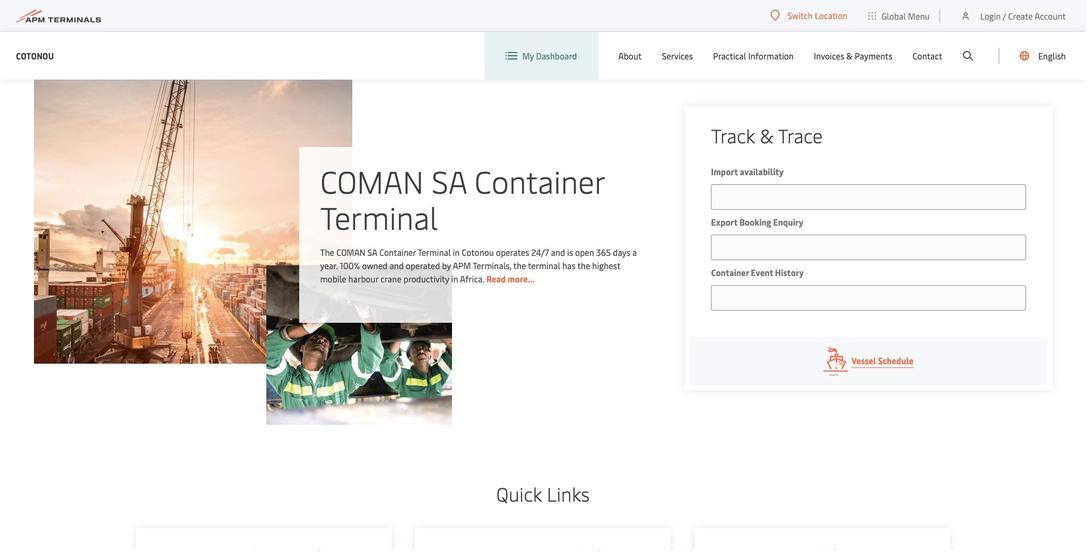 Task type: vqa. For each thing, say whether or not it's contained in the screenshot.
services dropdown button
yes



Task type: describe. For each thing, give the bounding box(es) containing it.
location
[[815, 10, 848, 21]]

vessel schedule link
[[690, 337, 1048, 385]]

login / create account link
[[961, 0, 1067, 31]]

operated
[[406, 260, 440, 271]]

the
[[320, 246, 335, 258]]

1 vertical spatial in
[[452, 273, 459, 285]]

operates
[[496, 246, 530, 258]]

enquiry
[[774, 216, 804, 228]]

terminals,
[[473, 260, 512, 271]]

terminal
[[528, 260, 561, 271]]

information
[[749, 50, 794, 62]]

about
[[619, 50, 642, 62]]

coman sa container terminal
[[320, 160, 605, 238]]

the coman sa container terminal in cotonou operates 24/7 and is open 365 days a year. 100% owned and operated by apm terminals, the terminal has the highest mobile harbour crane productivity in africa.
[[320, 246, 637, 285]]

2 the from the left
[[578, 260, 591, 271]]

1 the from the left
[[514, 260, 526, 271]]

schedule
[[879, 355, 914, 366]]

trace
[[779, 122, 823, 148]]

cotonou inside the coman sa container terminal in cotonou operates 24/7 and is open 365 days a year. 100% owned and operated by apm terminals, the terminal has the highest mobile harbour crane productivity in africa.
[[462, 246, 494, 258]]

my dashboard
[[523, 50, 577, 62]]

dashboard
[[537, 50, 577, 62]]

links
[[547, 481, 590, 507]]

switch location button
[[771, 10, 848, 21]]

booking
[[740, 216, 772, 228]]

switch
[[788, 10, 813, 21]]

year.
[[320, 260, 338, 271]]

invoices
[[815, 50, 845, 62]]

0 vertical spatial cotonou
[[16, 50, 54, 61]]

owned
[[362, 260, 388, 271]]

read
[[487, 273, 506, 285]]

container for sa
[[475, 160, 605, 202]]

event
[[752, 267, 774, 278]]

history
[[776, 267, 805, 278]]

my dashboard button
[[506, 32, 577, 80]]

1 vertical spatial and
[[390, 260, 404, 271]]

0 vertical spatial in
[[453, 246, 460, 258]]

login
[[981, 10, 1002, 22]]

100%
[[340, 260, 360, 271]]

africa.
[[460, 273, 485, 285]]

about button
[[619, 32, 642, 80]]

/
[[1003, 10, 1007, 22]]

switch location
[[788, 10, 848, 21]]

export booking enquiry
[[712, 216, 804, 228]]

track
[[712, 122, 756, 148]]

import
[[712, 166, 739, 177]]

highest
[[593, 260, 621, 271]]

is
[[568, 246, 574, 258]]

vessel
[[852, 355, 877, 366]]

harbour
[[349, 273, 379, 285]]

vessel schedule
[[852, 355, 914, 366]]

export
[[712, 216, 738, 228]]

container for coman sa
[[380, 246, 416, 258]]

days
[[613, 246, 631, 258]]



Task type: locate. For each thing, give the bounding box(es) containing it.
cotonou
[[16, 50, 54, 61], [462, 246, 494, 258]]

terminal inside the coman sa container terminal in cotonou operates 24/7 and is open 365 days a year. 100% owned and operated by apm terminals, the terminal has the highest mobile harbour crane productivity in africa.
[[418, 246, 451, 258]]

by
[[442, 260, 451, 271]]

& left trace
[[761, 122, 774, 148]]

1 vertical spatial &
[[761, 122, 774, 148]]

invoices & payments button
[[815, 32, 893, 80]]

and
[[551, 246, 566, 258], [390, 260, 404, 271]]

the
[[514, 260, 526, 271], [578, 260, 591, 271]]

& inside dropdown button
[[847, 50, 853, 62]]

services
[[662, 50, 694, 62]]

container
[[475, 160, 605, 202], [380, 246, 416, 258], [712, 267, 750, 278]]

container inside the coman sa container terminal in cotonou operates 24/7 and is open 365 days a year. 100% owned and operated by apm terminals, the terminal has the highest mobile harbour crane productivity in africa.
[[380, 246, 416, 258]]

0 horizontal spatial the
[[514, 260, 526, 271]]

create
[[1009, 10, 1034, 22]]

0 horizontal spatial and
[[390, 260, 404, 271]]

the up more...
[[514, 260, 526, 271]]

services button
[[662, 32, 694, 80]]

english button
[[1021, 32, 1067, 80]]

coman sa
[[337, 246, 378, 258]]

0 vertical spatial &
[[847, 50, 853, 62]]

availability
[[740, 166, 784, 177]]

sa
[[432, 160, 467, 202]]

cotonou link
[[16, 49, 54, 62]]

track & trace
[[712, 122, 823, 148]]

terminal for coman sa
[[418, 246, 451, 258]]

practical information button
[[714, 32, 794, 80]]

terminal up coman sa
[[320, 196, 438, 238]]

& for trace
[[761, 122, 774, 148]]

cotonou 1 image
[[34, 80, 352, 364]]

1 vertical spatial cotonou
[[462, 246, 494, 258]]

apm
[[453, 260, 471, 271]]

container event history
[[712, 267, 805, 278]]

0 horizontal spatial container
[[380, 246, 416, 258]]

1 horizontal spatial container
[[475, 160, 605, 202]]

1 horizontal spatial cotonou
[[462, 246, 494, 258]]

0 vertical spatial terminal
[[320, 196, 438, 238]]

0 horizontal spatial &
[[761, 122, 774, 148]]

cotonou 2 image
[[266, 266, 452, 425]]

coman
[[320, 160, 424, 202]]

contact
[[913, 50, 943, 62]]

english
[[1039, 50, 1067, 62]]

quick links
[[497, 481, 590, 507]]

a
[[633, 246, 637, 258]]

0 vertical spatial container
[[475, 160, 605, 202]]

0 vertical spatial and
[[551, 246, 566, 258]]

import availability
[[712, 166, 784, 177]]

my
[[523, 50, 535, 62]]

account
[[1035, 10, 1067, 22]]

1 vertical spatial container
[[380, 246, 416, 258]]

practical
[[714, 50, 747, 62]]

read more... link
[[487, 273, 535, 285]]

1 horizontal spatial &
[[847, 50, 853, 62]]

the down open
[[578, 260, 591, 271]]

menu
[[909, 10, 931, 22]]

terminal up operated
[[418, 246, 451, 258]]

open
[[576, 246, 595, 258]]

&
[[847, 50, 853, 62], [761, 122, 774, 148]]

terminal for sa
[[320, 196, 438, 238]]

global menu button
[[859, 0, 941, 32]]

in
[[453, 246, 460, 258], [452, 273, 459, 285]]

1 vertical spatial terminal
[[418, 246, 451, 258]]

practical information
[[714, 50, 794, 62]]

terminal inside coman sa container terminal
[[320, 196, 438, 238]]

in up apm
[[453, 246, 460, 258]]

1 horizontal spatial and
[[551, 246, 566, 258]]

0 horizontal spatial cotonou
[[16, 50, 54, 61]]

login / create account
[[981, 10, 1067, 22]]

2 vertical spatial container
[[712, 267, 750, 278]]

global
[[882, 10, 907, 22]]

global menu
[[882, 10, 931, 22]]

& for payments
[[847, 50, 853, 62]]

365
[[597, 246, 611, 258]]

and left is
[[551, 246, 566, 258]]

& right invoices
[[847, 50, 853, 62]]

contact button
[[913, 32, 943, 80]]

crane
[[381, 273, 402, 285]]

container inside coman sa container terminal
[[475, 160, 605, 202]]

more...
[[508, 273, 535, 285]]

has
[[563, 260, 576, 271]]

24/7
[[532, 246, 549, 258]]

mobile
[[320, 273, 347, 285]]

productivity
[[404, 273, 450, 285]]

terminal
[[320, 196, 438, 238], [418, 246, 451, 258]]

2 horizontal spatial container
[[712, 267, 750, 278]]

in down apm
[[452, 273, 459, 285]]

payments
[[855, 50, 893, 62]]

invoices & payments
[[815, 50, 893, 62]]

read more...
[[487, 273, 535, 285]]

and up crane
[[390, 260, 404, 271]]

1 horizontal spatial the
[[578, 260, 591, 271]]

quick
[[497, 481, 542, 507]]



